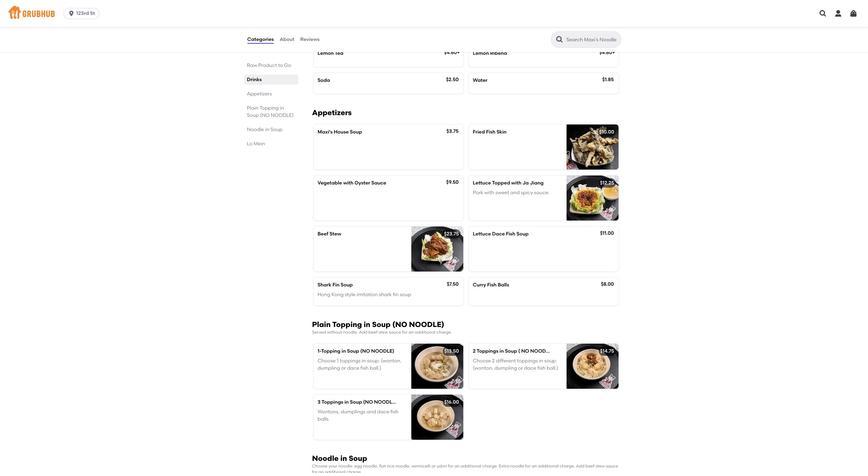 Task type: vqa. For each thing, say whether or not it's contained in the screenshot.
stew
yes



Task type: describe. For each thing, give the bounding box(es) containing it.
1-
[[318, 348, 321, 354]]

extra
[[499, 464, 510, 469]]

go
[[284, 62, 291, 68]]

fin
[[333, 282, 340, 288]]

balls
[[318, 416, 329, 422]]

lettuce topped with ja jiang
[[473, 180, 544, 186]]

milk
[[380, 24, 390, 30]]

plain for plain topping in soup (no noodle) served without noodle. add beef stew sauce for an additional charge.
[[312, 320, 331, 329]]

1-topping in soup (no noodle)
[[318, 348, 395, 354]]

maxi's
[[318, 129, 333, 135]]

3 toppings in soup (no noodle)
[[318, 399, 397, 405]]

dace inside choose 2 different toppings in soup: (wonton, dumpling or dace fish ball.)
[[525, 365, 537, 371]]

shark
[[318, 282, 332, 288]]

sauce.
[[535, 190, 550, 196]]

raw product to go
[[247, 62, 291, 68]]

$7.50
[[447, 281, 459, 287]]

2 toppings in soup ( no noodle) image
[[567, 344, 619, 389]]

1 horizontal spatial and
[[511, 190, 520, 196]]

drinks
[[247, 77, 262, 83]]

beef
[[318, 231, 329, 237]]

dumplings
[[341, 409, 366, 415]]

your
[[329, 464, 338, 469]]

2 horizontal spatial with
[[512, 180, 522, 186]]

svg image inside '123rd st' button
[[68, 10, 75, 17]]

+ for lemon ribena
[[613, 50, 616, 56]]

plain topping in soup (no noodle)
[[247, 105, 294, 118]]

sauce
[[372, 180, 387, 186]]

fish inside wontons, dumplings and dace fish balls
[[391, 409, 399, 415]]

honey
[[473, 24, 488, 30]]

kong for style
[[332, 24, 344, 30]]

$2.50
[[446, 77, 459, 82]]

beef inside plain topping in soup (no noodle) served without noodle. add beef stew sauce for an additional charge.
[[369, 330, 378, 335]]

imitation
[[357, 292, 378, 298]]

choose for toppings
[[473, 358, 491, 364]]

soup right 'house' at the left top of page
[[350, 129, 362, 135]]

soup right dace in the right of the page
[[517, 231, 529, 237]]

dumpling inside choose 1 toppings in soup: (wonton, dumpling or dace fish ball.)
[[318, 365, 340, 371]]

or inside noodle in soup choose your noodle: egg noodle, flat rice noodle, vermicelli or udon for an additional charge. extra noodle for an additional charge. add beef stew sauce for an additional charge.
[[432, 464, 436, 469]]

mein
[[254, 141, 265, 147]]

soup inside plain topping in soup (no noodle)
[[247, 112, 259, 118]]

2 inside choose 2 different toppings in soup: (wonton, dumpling or dace fish ball.)
[[492, 358, 495, 364]]

choose 2 different toppings in soup: (wonton, dumpling or dace fish ball.)
[[473, 358, 559, 371]]

$14.75
[[601, 348, 615, 354]]

egg
[[355, 464, 362, 469]]

soup: inside choose 2 different toppings in soup: (wonton, dumpling or dace fish ball.)
[[545, 358, 557, 364]]

123rd st
[[76, 10, 95, 16]]

$11.00
[[601, 230, 614, 236]]

reviews button
[[300, 27, 320, 52]]

1
[[337, 358, 339, 364]]

noodle:
[[339, 464, 354, 469]]

fish for balls
[[488, 282, 497, 288]]

1 vertical spatial fish
[[506, 231, 516, 237]]

123rd
[[76, 10, 89, 16]]

flat
[[379, 464, 386, 469]]

with for oyster
[[344, 180, 354, 186]]

different
[[496, 358, 516, 364]]

charge. inside plain topping in soup (no noodle) served without noodle. add beef stew sauce for an additional charge.
[[437, 330, 452, 335]]

shark
[[379, 292, 392, 298]]

in up dumplings
[[345, 399, 349, 405]]

ribena
[[491, 50, 507, 56]]

in down "noodle."
[[342, 348, 346, 354]]

$16.00
[[445, 399, 459, 405]]

categories button
[[247, 27, 274, 52]]

wontons, dumplings and dace fish balls
[[318, 409, 399, 422]]

$4.60 + up search maxi's noodle search box
[[600, 23, 616, 29]]

water
[[473, 77, 488, 83]]

sauce inside noodle in soup choose your noodle: egg noodle, flat rice noodle, vermicelli or udon for an additional charge. extra noodle for an additional charge. add beef stew sauce for an additional charge.
[[606, 464, 619, 469]]

soup up dumplings
[[350, 399, 362, 405]]

(
[[519, 348, 521, 354]]

3
[[318, 399, 321, 405]]

hong for hong kong style imitation shark fin soup
[[318, 292, 331, 298]]

sweet
[[496, 190, 510, 196]]

stew inside noodle in soup choose your noodle: egg noodle, flat rice noodle, vermicelli or udon for an additional charge. extra noodle for an additional charge. add beef stew sauce for an additional charge.
[[596, 464, 605, 469]]

noodle for noodle in soup choose your noodle: egg noodle, flat rice noodle, vermicelli or udon for an additional charge. extra noodle for an additional charge. add beef stew sauce for an additional charge.
[[312, 454, 339, 463]]

soup left the (
[[505, 348, 518, 354]]

0 horizontal spatial appetizers
[[247, 91, 272, 97]]

soup inside plain topping in soup (no noodle) served without noodle. add beef stew sauce for an additional charge.
[[372, 320, 391, 329]]

house
[[334, 129, 349, 135]]

in inside noodle in soup choose your noodle: egg noodle, flat rice noodle, vermicelli or udon for an additional charge. extra noodle for an additional charge. add beef stew sauce for an additional charge.
[[341, 454, 347, 463]]

toppings inside choose 1 toppings in soup: (wonton, dumpling or dace fish ball.)
[[340, 358, 361, 364]]

topping for 1-topping in soup (no noodle)
[[321, 348, 341, 354]]

$4.60 up search maxi's noodle search box
[[600, 23, 613, 29]]

ball.) inside choose 1 toppings in soup: (wonton, dumpling or dace fish ball.)
[[370, 365, 382, 371]]

1-topping in soup (no noodle) image
[[411, 344, 464, 389]]

rice
[[387, 464, 395, 469]]

$1.85
[[603, 77, 614, 82]]

$12.25
[[601, 180, 615, 186]]

$10.00
[[600, 129, 615, 135]]

2 toppings in soup ( no noodle)
[[473, 348, 554, 354]]

noodle.
[[343, 330, 358, 335]]

udon
[[437, 464, 447, 469]]

+ for hong kong style coffee & milk tea
[[457, 23, 460, 29]]

123rd st button
[[64, 8, 102, 19]]

dace
[[493, 231, 505, 237]]

choose 1 toppings in soup: (wonton, dumpling or dace fish ball.)
[[318, 358, 402, 371]]

choose for topping
[[318, 358, 336, 364]]

noodle) for 1-topping in soup (no noodle)
[[372, 348, 395, 354]]

an inside plain topping in soup (no noodle) served without noodle. add beef stew sauce for an additional charge.
[[409, 330, 414, 335]]

in inside choose 2 different toppings in soup: (wonton, dumpling or dace fish ball.)
[[539, 358, 544, 364]]

fish inside choose 2 different toppings in soup: (wonton, dumpling or dace fish ball.)
[[538, 365, 546, 371]]

ja
[[523, 180, 529, 186]]

add inside plain topping in soup (no noodle) served without noodle. add beef stew sauce for an additional charge.
[[359, 330, 368, 335]]

noodle
[[511, 464, 525, 469]]

skin
[[497, 129, 507, 135]]

about
[[280, 36, 295, 42]]

$3.75
[[447, 128, 459, 134]]

coffee
[[358, 24, 374, 30]]

hong kong style imitation shark fin soup
[[318, 292, 412, 298]]

toppings for choose
[[477, 348, 499, 354]]

lemon for lemon tea
[[318, 50, 334, 56]]

hong kong style coffee & milk tea
[[318, 24, 400, 30]]

soup up style
[[341, 282, 353, 288]]

$4.60 for lemon tea
[[444, 50, 457, 56]]

st
[[90, 10, 95, 16]]

in inside choose 1 toppings in soup: (wonton, dumpling or dace fish ball.)
[[362, 358, 366, 364]]

$13.50
[[445, 348, 459, 354]]

lo mein
[[247, 141, 265, 147]]

main navigation navigation
[[0, 0, 869, 27]]

balls
[[498, 282, 510, 288]]

search icon image
[[556, 35, 564, 44]]

wontons,
[[318, 409, 340, 415]]

for inside plain topping in soup (no noodle) served without noodle. add beef stew sauce for an additional charge.
[[402, 330, 408, 335]]



Task type: locate. For each thing, give the bounding box(es) containing it.
2 right $13.50
[[473, 348, 476, 354]]

soup down shark
[[372, 320, 391, 329]]

product
[[258, 62, 277, 68]]

0 vertical spatial topping
[[260, 105, 279, 111]]

0 horizontal spatial plain
[[247, 105, 259, 111]]

0 vertical spatial sauce
[[389, 330, 401, 335]]

soup: inside choose 1 toppings in soup: (wonton, dumpling or dace fish ball.)
[[367, 358, 380, 364]]

$4.60 left "honey"
[[444, 23, 457, 29]]

oyster
[[355, 180, 370, 186]]

1 vertical spatial tea
[[335, 50, 344, 56]]

1 horizontal spatial stew
[[596, 464, 605, 469]]

1 vertical spatial (wonton,
[[473, 365, 494, 371]]

with left oyster
[[344, 180, 354, 186]]

in inside plain topping in soup (no noodle) served without noodle. add beef stew sauce for an additional charge.
[[364, 320, 371, 329]]

noodle inside noodle in soup choose your noodle: egg noodle, flat rice noodle, vermicelli or udon for an additional charge. extra noodle for an additional charge. add beef stew sauce for an additional charge.
[[312, 454, 339, 463]]

topping
[[260, 105, 279, 111], [333, 320, 362, 329], [321, 348, 341, 354]]

1 horizontal spatial fish
[[391, 409, 399, 415]]

appetizers up maxi's at the top
[[312, 108, 352, 117]]

and inside wontons, dumplings and dace fish balls
[[367, 409, 376, 415]]

(wonton, inside choose 2 different toppings in soup: (wonton, dumpling or dace fish ball.)
[[473, 365, 494, 371]]

1 ball.) from the left
[[370, 365, 382, 371]]

1 vertical spatial noodle
[[312, 454, 339, 463]]

fish inside choose 1 toppings in soup: (wonton, dumpling or dace fish ball.)
[[361, 365, 369, 371]]

kong down fin
[[332, 292, 344, 298]]

0 vertical spatial appetizers
[[247, 91, 272, 97]]

and
[[511, 190, 520, 196], [367, 409, 376, 415]]

soup
[[400, 292, 412, 298]]

appetizers down the drinks
[[247, 91, 272, 97]]

lemon right "honey"
[[490, 24, 506, 30]]

$4.60 + for lemon ribena
[[600, 50, 616, 56]]

choose left 1
[[318, 358, 336, 364]]

add inside noodle in soup choose your noodle: egg noodle, flat rice noodle, vermicelli or udon for an additional charge. extra noodle for an additional charge. add beef stew sauce for an additional charge.
[[577, 464, 585, 469]]

(no up noodle in soup
[[260, 112, 270, 118]]

noodle) for plain topping in soup (no noodle)
[[271, 112, 294, 118]]

spicy
[[521, 190, 533, 196]]

toppings up wontons,
[[322, 399, 344, 405]]

(no inside plain topping in soup (no noodle)
[[260, 112, 270, 118]]

or inside choose 2 different toppings in soup: (wonton, dumpling or dace fish ball.)
[[519, 365, 523, 371]]

sauce inside plain topping in soup (no noodle) served without noodle. add beef stew sauce for an additional charge.
[[389, 330, 401, 335]]

lettuce for lettuce dace fish soup
[[473, 231, 491, 237]]

1 noodle, from the left
[[363, 464, 378, 469]]

noodle up lo mein
[[247, 127, 264, 132]]

style
[[345, 24, 357, 30]]

dumpling down 1
[[318, 365, 340, 371]]

0 vertical spatial fish
[[486, 129, 496, 135]]

+ for lemon tea
[[457, 50, 460, 56]]

1 vertical spatial plain
[[312, 320, 331, 329]]

soup
[[247, 112, 259, 118], [271, 127, 283, 132], [350, 129, 362, 135], [517, 231, 529, 237], [341, 282, 353, 288], [372, 320, 391, 329], [347, 348, 359, 354], [505, 348, 518, 354], [350, 399, 362, 405], [349, 454, 368, 463]]

0 horizontal spatial and
[[367, 409, 376, 415]]

or left udon
[[432, 464, 436, 469]]

0 horizontal spatial beef
[[369, 330, 378, 335]]

topping up noodle in soup
[[260, 105, 279, 111]]

toppings inside choose 2 different toppings in soup: (wonton, dumpling or dace fish ball.)
[[517, 358, 538, 364]]

2 hong from the top
[[318, 292, 331, 298]]

kong for style
[[332, 292, 344, 298]]

0 horizontal spatial tea
[[335, 50, 344, 56]]

noodle) inside plain topping in soup (no noodle) served without noodle. add beef stew sauce for an additional charge.
[[409, 320, 445, 329]]

beef stew image
[[411, 226, 464, 272]]

1 vertical spatial kong
[[332, 292, 344, 298]]

noodle) for plain topping in soup (no noodle) served without noodle. add beef stew sauce for an additional charge.
[[409, 320, 445, 329]]

lemon tea
[[318, 50, 344, 56]]

tea
[[391, 24, 400, 30], [335, 50, 344, 56]]

dace
[[347, 365, 360, 371], [525, 365, 537, 371], [377, 409, 390, 415]]

kong
[[332, 24, 344, 30], [332, 292, 344, 298]]

0 horizontal spatial or
[[341, 365, 346, 371]]

with right pork
[[485, 190, 495, 196]]

0 horizontal spatial sauce
[[389, 330, 401, 335]]

noodle) inside plain topping in soup (no noodle)
[[271, 112, 294, 118]]

1 kong from the top
[[332, 24, 344, 30]]

add
[[359, 330, 368, 335], [577, 464, 585, 469]]

soup:
[[367, 358, 380, 364], [545, 358, 557, 364]]

hong up reviews
[[318, 24, 331, 30]]

0 horizontal spatial 2
[[473, 348, 476, 354]]

fin
[[393, 292, 399, 298]]

choose left different
[[473, 358, 491, 364]]

shark fin soup
[[318, 282, 353, 288]]

choose inside choose 1 toppings in soup: (wonton, dumpling or dace fish ball.)
[[318, 358, 336, 364]]

maxi's house soup
[[318, 129, 362, 135]]

(no down fin
[[393, 320, 408, 329]]

for
[[402, 330, 408, 335], [448, 464, 454, 469], [526, 464, 531, 469], [312, 470, 318, 473]]

in up noodle:
[[341, 454, 347, 463]]

(wonton,
[[381, 358, 402, 364], [473, 365, 494, 371]]

2 lettuce from the top
[[473, 231, 491, 237]]

0 vertical spatial kong
[[332, 24, 344, 30]]

$23.75
[[444, 231, 459, 237]]

1 vertical spatial 2
[[492, 358, 495, 364]]

1 vertical spatial appetizers
[[312, 108, 352, 117]]

dumpling
[[318, 365, 340, 371], [495, 365, 517, 371]]

2 vertical spatial topping
[[321, 348, 341, 354]]

topping for plain topping in soup (no noodle)
[[260, 105, 279, 111]]

in up different
[[500, 348, 504, 354]]

0 horizontal spatial fish
[[361, 365, 369, 371]]

dumpling inside choose 2 different toppings in soup: (wonton, dumpling or dace fish ball.)
[[495, 365, 517, 371]]

beef inside noodle in soup choose your noodle: egg noodle, flat rice noodle, vermicelli or udon for an additional charge. extra noodle for an additional charge. add beef stew sauce for an additional charge.
[[586, 464, 595, 469]]

fish for skin
[[486, 129, 496, 135]]

lemon for lemon ribena
[[473, 50, 489, 56]]

no
[[522, 348, 530, 354]]

$4.60 +
[[444, 23, 460, 29], [600, 23, 616, 29], [444, 50, 460, 56], [600, 50, 616, 56]]

kong left style
[[332, 24, 344, 30]]

dace inside wontons, dumplings and dace fish balls
[[377, 409, 390, 415]]

tea right milk on the top of page
[[391, 24, 400, 30]]

lemon left ribena in the top of the page
[[473, 50, 489, 56]]

(wonton, inside choose 1 toppings in soup: (wonton, dumpling or dace fish ball.)
[[381, 358, 402, 364]]

(no for plain topping in soup (no noodle)
[[260, 112, 270, 118]]

choose
[[318, 358, 336, 364], [473, 358, 491, 364], [312, 464, 328, 469]]

jiang
[[530, 180, 544, 186]]

in down the 1-topping in soup (no noodle)
[[362, 358, 366, 364]]

lemon ribena
[[473, 50, 507, 56]]

1 vertical spatial and
[[367, 409, 376, 415]]

2 horizontal spatial dace
[[525, 365, 537, 371]]

(no inside plain topping in soup (no noodle) served without noodle. add beef stew sauce for an additional charge.
[[393, 320, 408, 329]]

$9.50
[[447, 179, 459, 185]]

fried fish skin image
[[567, 125, 619, 170]]

tea right reviews button
[[335, 50, 344, 56]]

additional inside plain topping in soup (no noodle) served without noodle. add beef stew sauce for an additional charge.
[[415, 330, 436, 335]]

fish left balls
[[488, 282, 497, 288]]

soup up choose 1 toppings in soup: (wonton, dumpling or dace fish ball.)
[[347, 348, 359, 354]]

1 horizontal spatial dumpling
[[495, 365, 517, 371]]

sauce
[[389, 330, 401, 335], [606, 464, 619, 469]]

2 left different
[[492, 358, 495, 364]]

toppings down the 1-topping in soup (no noodle)
[[340, 358, 361, 364]]

1 horizontal spatial appetizers
[[312, 108, 352, 117]]

in down plain topping in soup (no noodle)
[[265, 127, 269, 132]]

hong for hong kong style coffee & milk tea
[[318, 24, 331, 30]]

1 horizontal spatial noodle,
[[396, 464, 411, 469]]

1 hong from the top
[[318, 24, 331, 30]]

noodle, right rice
[[396, 464, 411, 469]]

1 horizontal spatial (wonton,
[[473, 365, 494, 371]]

(no up choose 1 toppings in soup: (wonton, dumpling or dace fish ball.)
[[361, 348, 370, 354]]

dace down no
[[525, 365, 537, 371]]

2 horizontal spatial or
[[519, 365, 523, 371]]

lemon down reviews
[[318, 50, 334, 56]]

to
[[278, 62, 283, 68]]

+ left "honey"
[[457, 23, 460, 29]]

dace inside choose 1 toppings in soup: (wonton, dumpling or dace fish ball.)
[[347, 365, 360, 371]]

1 vertical spatial toppings
[[322, 399, 344, 405]]

plain inside plain topping in soup (no noodle) served without noodle. add beef stew sauce for an additional charge.
[[312, 320, 331, 329]]

$4.60 down search maxi's noodle search box
[[600, 50, 613, 56]]

0 vertical spatial beef
[[369, 330, 378, 335]]

1 horizontal spatial add
[[577, 464, 585, 469]]

pork
[[473, 190, 484, 196]]

1 horizontal spatial sauce
[[606, 464, 619, 469]]

in up the 1-topping in soup (no noodle)
[[364, 320, 371, 329]]

soup up noodle in soup
[[247, 112, 259, 118]]

0 vertical spatial 2
[[473, 348, 476, 354]]

curry fish balls
[[473, 282, 510, 288]]

in up noodle in soup
[[280, 105, 284, 111]]

noodle in soup choose your noodle: egg noodle, flat rice noodle, vermicelli or udon for an additional charge. extra noodle for an additional charge. add beef stew sauce for an additional charge.
[[312, 454, 619, 473]]

$4.60 + left "honey"
[[444, 23, 460, 29]]

0 horizontal spatial with
[[344, 180, 354, 186]]

2 toppings from the left
[[517, 358, 538, 364]]

1 horizontal spatial 2
[[492, 358, 495, 364]]

0 horizontal spatial noodle
[[247, 127, 264, 132]]

lettuce topped with ja jiang image
[[567, 176, 619, 221]]

1 vertical spatial topping
[[333, 320, 362, 329]]

1 vertical spatial beef
[[586, 464, 595, 469]]

1 horizontal spatial tea
[[391, 24, 400, 30]]

0 vertical spatial (wonton,
[[381, 358, 402, 364]]

toppings
[[477, 348, 499, 354], [322, 399, 344, 405]]

fish
[[361, 365, 369, 371], [538, 365, 546, 371], [391, 409, 399, 415]]

plain for plain topping in soup (no noodle)
[[247, 105, 259, 111]]

topping up 1
[[321, 348, 341, 354]]

with for sweet
[[485, 190, 495, 196]]

categories
[[247, 36, 274, 42]]

noodle,
[[363, 464, 378, 469], [396, 464, 411, 469]]

stew inside plain topping in soup (no noodle) served without noodle. add beef stew sauce for an additional charge.
[[379, 330, 388, 335]]

0 vertical spatial add
[[359, 330, 368, 335]]

appetizers
[[247, 91, 272, 97], [312, 108, 352, 117]]

plain inside plain topping in soup (no noodle)
[[247, 105, 259, 111]]

without
[[327, 330, 342, 335]]

topping inside plain topping in soup (no noodle)
[[260, 105, 279, 111]]

soup down plain topping in soup (no noodle)
[[271, 127, 283, 132]]

+ up $2.50
[[457, 50, 460, 56]]

$4.60 + for lemon tea
[[444, 50, 460, 56]]

vegetable with oyster sauce
[[318, 180, 387, 186]]

noodle for noodle in soup
[[247, 127, 264, 132]]

fish right dace in the right of the page
[[506, 231, 516, 237]]

fish
[[486, 129, 496, 135], [506, 231, 516, 237], [488, 282, 497, 288]]

$8.00
[[601, 281, 614, 287]]

+ down search maxi's noodle search box
[[613, 50, 616, 56]]

lettuce for lettuce topped with ja jiang
[[473, 180, 491, 186]]

2 soup: from the left
[[545, 358, 557, 364]]

+ up search maxi's noodle search box
[[613, 23, 616, 29]]

in
[[280, 105, 284, 111], [265, 127, 269, 132], [364, 320, 371, 329], [342, 348, 346, 354], [500, 348, 504, 354], [362, 358, 366, 364], [539, 358, 544, 364], [345, 399, 349, 405], [341, 454, 347, 463]]

0 horizontal spatial dumpling
[[318, 365, 340, 371]]

lettuce
[[473, 180, 491, 186], [473, 231, 491, 237]]

and left spicy
[[511, 190, 520, 196]]

0 horizontal spatial ball.)
[[370, 365, 382, 371]]

ball.) inside choose 2 different toppings in soup: (wonton, dumpling or dace fish ball.)
[[547, 365, 559, 371]]

1 horizontal spatial soup:
[[545, 358, 557, 364]]

or
[[341, 365, 346, 371], [519, 365, 523, 371], [432, 464, 436, 469]]

topping inside plain topping in soup (no noodle) served without noodle. add beef stew sauce for an additional charge.
[[333, 320, 362, 329]]

(no for plain topping in soup (no noodle) served without noodle. add beef stew sauce for an additional charge.
[[393, 320, 408, 329]]

about button
[[280, 27, 295, 52]]

noodle, left flat
[[363, 464, 378, 469]]

svg image
[[820, 9, 828, 18], [835, 9, 843, 18], [850, 9, 858, 18], [68, 10, 75, 17]]

2 dumpling from the left
[[495, 365, 517, 371]]

and down 3 toppings in soup (no noodle)
[[367, 409, 376, 415]]

lettuce left dace in the right of the page
[[473, 231, 491, 237]]

plain up noodle in soup
[[247, 105, 259, 111]]

0 horizontal spatial soup:
[[367, 358, 380, 364]]

dumpling down different
[[495, 365, 517, 371]]

1 horizontal spatial plain
[[312, 320, 331, 329]]

1 horizontal spatial or
[[432, 464, 436, 469]]

vegetable
[[318, 180, 342, 186]]

beef
[[369, 330, 378, 335], [586, 464, 595, 469]]

0 horizontal spatial stew
[[379, 330, 388, 335]]

1 vertical spatial lettuce
[[473, 231, 491, 237]]

fried fish skin
[[473, 129, 507, 135]]

honey lemon
[[473, 24, 506, 30]]

plain up the served
[[312, 320, 331, 329]]

choose inside choose 2 different toppings in soup: (wonton, dumpling or dace fish ball.)
[[473, 358, 491, 364]]

served
[[312, 330, 326, 335]]

hong down shark
[[318, 292, 331, 298]]

0 vertical spatial plain
[[247, 105, 259, 111]]

1 dumpling from the left
[[318, 365, 340, 371]]

dace down 3 toppings in soup (no noodle)
[[377, 409, 390, 415]]

or down the 1-topping in soup (no noodle)
[[341, 365, 346, 371]]

$4.60 + down search maxi's noodle search box
[[600, 50, 616, 56]]

&
[[375, 24, 379, 30]]

1 horizontal spatial with
[[485, 190, 495, 196]]

or inside choose 1 toppings in soup: (wonton, dumpling or dace fish ball.)
[[341, 365, 346, 371]]

2 ball.) from the left
[[547, 365, 559, 371]]

pork with sweet and spicy sauce.
[[473, 190, 550, 196]]

noodle up your
[[312, 454, 339, 463]]

soup up egg
[[349, 454, 368, 463]]

reviews
[[301, 36, 320, 42]]

Search Maxi's Noodle search field
[[566, 36, 619, 43]]

with left ja
[[512, 180, 522, 186]]

0 horizontal spatial dace
[[347, 365, 360, 371]]

$4.60 + up $2.50
[[444, 50, 460, 56]]

$4.60 for lemon ribena
[[600, 50, 613, 56]]

toppings up different
[[477, 348, 499, 354]]

noodle in soup
[[247, 127, 283, 132]]

in down 2 toppings in soup ( no noodle)
[[539, 358, 544, 364]]

stew
[[379, 330, 388, 335], [596, 464, 605, 469]]

vermicelli
[[412, 464, 431, 469]]

toppings down no
[[517, 358, 538, 364]]

2
[[473, 348, 476, 354], [492, 358, 495, 364]]

0 vertical spatial noodle
[[247, 127, 264, 132]]

$4.60 up $2.50
[[444, 50, 457, 56]]

in inside plain topping in soup (no noodle)
[[280, 105, 284, 111]]

1 vertical spatial sauce
[[606, 464, 619, 469]]

1 vertical spatial stew
[[596, 464, 605, 469]]

soup inside noodle in soup choose your noodle: egg noodle, flat rice noodle, vermicelli or udon for an additional charge. extra noodle for an additional charge. add beef stew sauce for an additional charge.
[[349, 454, 368, 463]]

1 horizontal spatial ball.)
[[547, 365, 559, 371]]

1 soup: from the left
[[367, 358, 380, 364]]

0 horizontal spatial add
[[359, 330, 368, 335]]

lo
[[247, 141, 253, 147]]

0 vertical spatial stew
[[379, 330, 388, 335]]

(no for 1-topping in soup (no noodle)
[[361, 348, 370, 354]]

lemon
[[490, 24, 506, 30], [318, 50, 334, 56], [473, 50, 489, 56]]

noodle) for 3 toppings in soup (no noodle)
[[374, 399, 397, 405]]

2 kong from the top
[[332, 292, 344, 298]]

stew
[[330, 231, 342, 237]]

1 horizontal spatial toppings
[[517, 358, 538, 364]]

2 noodle, from the left
[[396, 464, 411, 469]]

topping for plain topping in soup (no noodle) served without noodle. add beef stew sauce for an additional charge.
[[333, 320, 362, 329]]

lettuce up pork
[[473, 180, 491, 186]]

(no for 3 toppings in soup (no noodle)
[[363, 399, 373, 405]]

1 vertical spatial hong
[[318, 292, 331, 298]]

1 lettuce from the top
[[473, 180, 491, 186]]

1 horizontal spatial beef
[[586, 464, 595, 469]]

curry
[[473, 282, 486, 288]]

2 vertical spatial fish
[[488, 282, 497, 288]]

0 horizontal spatial noodle,
[[363, 464, 378, 469]]

$4.60 for hong kong style coffee & milk tea
[[444, 23, 457, 29]]

(no up wontons, dumplings and dace fish balls
[[363, 399, 373, 405]]

$4.60
[[444, 23, 457, 29], [600, 23, 613, 29], [444, 50, 457, 56], [600, 50, 613, 56]]

choose left your
[[312, 464, 328, 469]]

fried
[[473, 129, 485, 135]]

topped
[[492, 180, 510, 186]]

soda
[[318, 77, 330, 83]]

choose inside noodle in soup choose your noodle: egg noodle, flat rice noodle, vermicelli or udon for an additional charge. extra noodle for an additional charge. add beef stew sauce for an additional charge.
[[312, 464, 328, 469]]

2 horizontal spatial fish
[[538, 365, 546, 371]]

topping up "noodle."
[[333, 320, 362, 329]]

raw
[[247, 62, 257, 68]]

0 vertical spatial tea
[[391, 24, 400, 30]]

with
[[344, 180, 354, 186], [512, 180, 522, 186], [485, 190, 495, 196]]

0 vertical spatial hong
[[318, 24, 331, 30]]

1 horizontal spatial dace
[[377, 409, 390, 415]]

or down the (
[[519, 365, 523, 371]]

an
[[409, 330, 414, 335], [455, 464, 460, 469], [532, 464, 537, 469], [319, 470, 324, 473]]

0 horizontal spatial (wonton,
[[381, 358, 402, 364]]

0 vertical spatial and
[[511, 190, 520, 196]]

noodle
[[247, 127, 264, 132], [312, 454, 339, 463]]

1 vertical spatial add
[[577, 464, 585, 469]]

0 vertical spatial toppings
[[477, 348, 499, 354]]

1 horizontal spatial toppings
[[477, 348, 499, 354]]

1 horizontal spatial noodle
[[312, 454, 339, 463]]

plain topping in soup (no noodle) served without noodle. add beef stew sauce for an additional charge.
[[312, 320, 452, 335]]

3 toppings in soup (no noodle) image
[[411, 395, 464, 440]]

charge.
[[437, 330, 452, 335], [483, 464, 498, 469], [560, 464, 576, 469], [347, 470, 362, 473]]

beef stew
[[318, 231, 342, 237]]

$4.60 + for hong kong style coffee & milk tea
[[444, 23, 460, 29]]

toppings for wontons,
[[322, 399, 344, 405]]

0 horizontal spatial toppings
[[322, 399, 344, 405]]

0 horizontal spatial toppings
[[340, 358, 361, 364]]

0 vertical spatial lettuce
[[473, 180, 491, 186]]

dace down the 1-topping in soup (no noodle)
[[347, 365, 360, 371]]

1 toppings from the left
[[340, 358, 361, 364]]

fish left skin
[[486, 129, 496, 135]]



